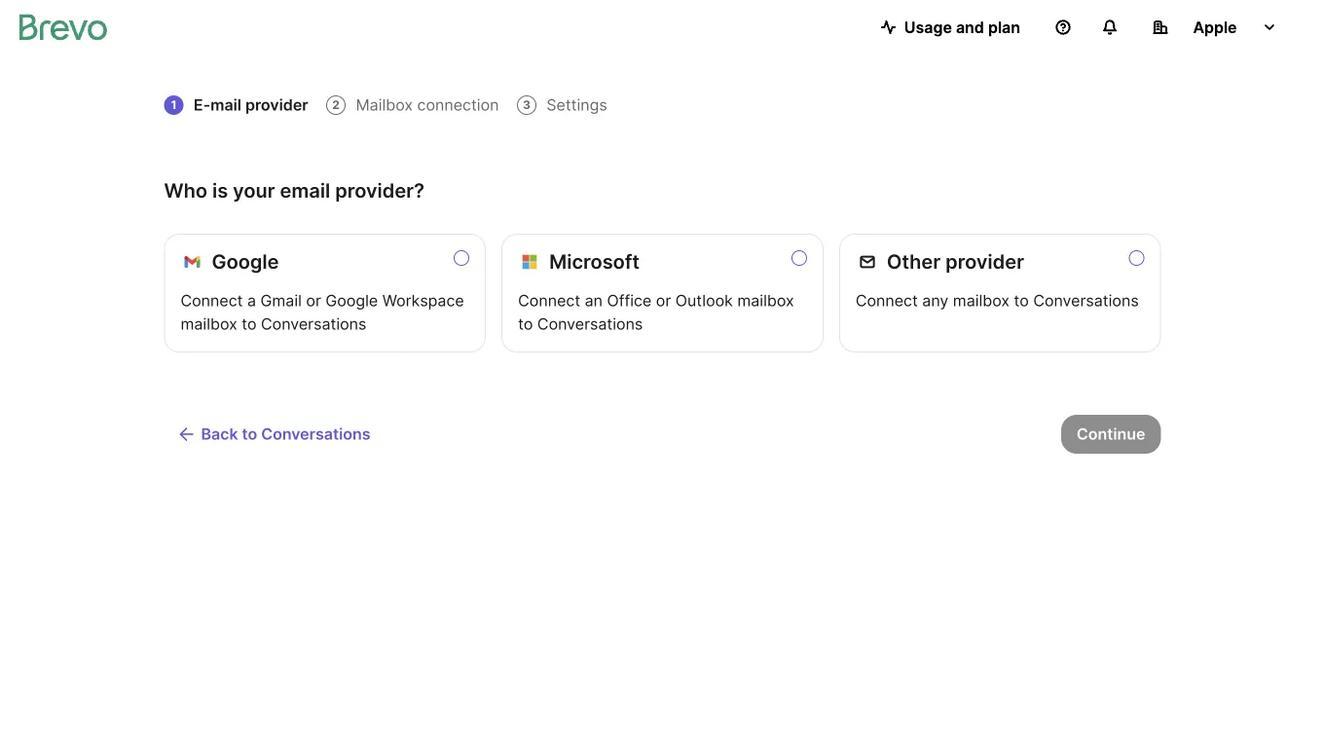 Task type: describe. For each thing, give the bounding box(es) containing it.
mailbox
[[356, 95, 413, 114]]

apple button
[[1138, 8, 1294, 47]]

mail
[[210, 95, 242, 114]]

back to conversations button
[[164, 415, 386, 454]]

3
[[523, 98, 531, 112]]

connect for google
[[181, 291, 243, 310]]

back to conversations
[[201, 425, 371, 444]]

or for google
[[306, 291, 321, 310]]

Microsoft radio
[[502, 234, 824, 353]]

Other provider radio
[[840, 234, 1162, 353]]

usage
[[905, 18, 953, 37]]

or for microsoft
[[656, 291, 671, 310]]

plan
[[989, 18, 1021, 37]]

usage and plan button
[[866, 8, 1036, 47]]

email
[[280, 179, 330, 203]]

to inside connect an office or outlook mailbox to conversations
[[518, 315, 533, 334]]

mailbox inside connect an office or outlook mailbox to conversations
[[738, 291, 795, 310]]

mailbox connection
[[356, 95, 499, 114]]

an
[[585, 291, 603, 310]]

connect for other provider
[[856, 291, 918, 310]]

conversations inside other provider radio
[[1034, 291, 1139, 310]]

settings
[[547, 95, 608, 114]]

to inside other provider radio
[[1015, 291, 1029, 310]]

Google radio
[[164, 234, 486, 353]]

and
[[956, 18, 985, 37]]

other
[[887, 250, 941, 274]]

a
[[247, 291, 256, 310]]

who is your email provider?
[[164, 179, 425, 203]]

provider inside other provider radio
[[946, 250, 1025, 274]]



Task type: vqa. For each thing, say whether or not it's contained in the screenshot.


Task type: locate. For each thing, give the bounding box(es) containing it.
connect left an
[[518, 291, 581, 310]]

outlook
[[676, 291, 733, 310]]

any
[[923, 291, 949, 310]]

3 connect from the left
[[856, 291, 918, 310]]

0 horizontal spatial provider
[[245, 95, 308, 114]]

1 horizontal spatial provider
[[946, 250, 1025, 274]]

0 vertical spatial google
[[212, 250, 279, 274]]

connect inside connect a gmail or google workspace mailbox to conversations
[[181, 291, 243, 310]]

mailbox
[[738, 291, 795, 310], [953, 291, 1010, 310], [181, 315, 237, 334]]

1 vertical spatial provider
[[946, 250, 1025, 274]]

e-
[[194, 95, 210, 114]]

provider
[[245, 95, 308, 114], [946, 250, 1025, 274]]

google
[[212, 250, 279, 274], [326, 291, 378, 310]]

connection
[[417, 95, 499, 114]]

2 connect from the left
[[518, 291, 581, 310]]

1 or from the left
[[306, 291, 321, 310]]

provider?
[[335, 179, 425, 203]]

2 or from the left
[[656, 291, 671, 310]]

back
[[201, 425, 238, 444]]

1 horizontal spatial or
[[656, 291, 671, 310]]

1 connect from the left
[[181, 291, 243, 310]]

is
[[212, 179, 228, 203]]

connect
[[181, 291, 243, 310], [518, 291, 581, 310], [856, 291, 918, 310]]

0 horizontal spatial or
[[306, 291, 321, 310]]

to inside connect a gmail or google workspace mailbox to conversations
[[242, 315, 257, 334]]

1
[[171, 98, 177, 112]]

0 horizontal spatial mailbox
[[181, 315, 237, 334]]

gmail
[[261, 291, 302, 310]]

workspace
[[383, 291, 464, 310]]

1 horizontal spatial connect
[[518, 291, 581, 310]]

or inside connect an office or outlook mailbox to conversations
[[656, 291, 671, 310]]

your
[[233, 179, 275, 203]]

connect left a at the left top of the page
[[181, 291, 243, 310]]

or right the gmail
[[306, 291, 321, 310]]

connect a gmail or google workspace mailbox to conversations
[[181, 291, 464, 334]]

connect down other
[[856, 291, 918, 310]]

conversations inside connect a gmail or google workspace mailbox to conversations
[[261, 315, 367, 334]]

google right the gmail
[[326, 291, 378, 310]]

google up a at the left top of the page
[[212, 250, 279, 274]]

2 horizontal spatial connect
[[856, 291, 918, 310]]

google inside connect a gmail or google workspace mailbox to conversations
[[326, 291, 378, 310]]

to inside button
[[242, 425, 257, 444]]

provider up connect any mailbox to conversations
[[946, 250, 1025, 274]]

conversations inside button
[[261, 425, 371, 444]]

to
[[1015, 291, 1029, 310], [242, 315, 257, 334], [518, 315, 533, 334], [242, 425, 257, 444]]

connect inside connect an office or outlook mailbox to conversations
[[518, 291, 581, 310]]

connect for microsoft
[[518, 291, 581, 310]]

2
[[332, 98, 340, 112]]

1 horizontal spatial google
[[326, 291, 378, 310]]

1 vertical spatial google
[[326, 291, 378, 310]]

other provider
[[887, 250, 1025, 274]]

or
[[306, 291, 321, 310], [656, 291, 671, 310]]

conversations inside connect an office or outlook mailbox to conversations
[[538, 315, 643, 334]]

0 vertical spatial provider
[[245, 95, 308, 114]]

apple
[[1194, 18, 1238, 37]]

connect inside other provider radio
[[856, 291, 918, 310]]

who
[[164, 179, 208, 203]]

0 horizontal spatial google
[[212, 250, 279, 274]]

usage and plan
[[905, 18, 1021, 37]]

office
[[607, 291, 652, 310]]

0 horizontal spatial connect
[[181, 291, 243, 310]]

provider right mail
[[245, 95, 308, 114]]

mailbox inside other provider radio
[[953, 291, 1010, 310]]

mailbox inside connect a gmail or google workspace mailbox to conversations
[[181, 315, 237, 334]]

microsoft
[[550, 250, 640, 274]]

2 horizontal spatial mailbox
[[953, 291, 1010, 310]]

or right the office
[[656, 291, 671, 310]]

1 horizontal spatial mailbox
[[738, 291, 795, 310]]

connect any mailbox to conversations
[[856, 291, 1139, 310]]

e-mail provider
[[194, 95, 308, 114]]

connect an office or outlook mailbox to conversations
[[518, 291, 795, 334]]

or inside connect a gmail or google workspace mailbox to conversations
[[306, 291, 321, 310]]

conversations
[[1034, 291, 1139, 310], [261, 315, 367, 334], [538, 315, 643, 334], [261, 425, 371, 444]]



